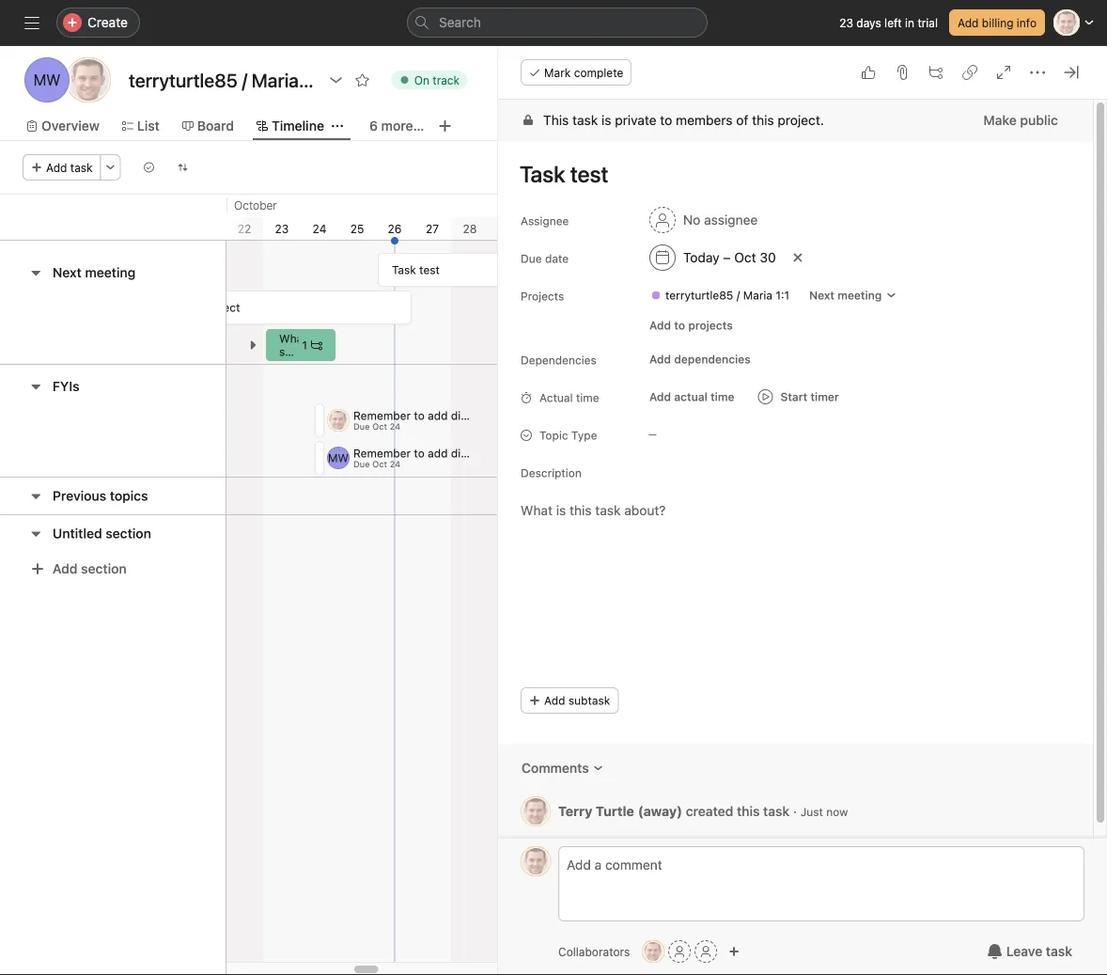 Task type: describe. For each thing, give the bounding box(es) containing it.
search
[[439, 15, 481, 30]]

today – oct 30
[[684, 250, 777, 265]]

start timer button
[[751, 384, 847, 410]]

private
[[615, 112, 657, 128]]

task for add
[[70, 161, 93, 174]]

1
[[302, 339, 308, 352]]

subtask
[[569, 694, 611, 707]]

expand sidebar image
[[24, 15, 39, 30]]

today
[[684, 250, 720, 265]]

mark complete
[[545, 66, 624, 79]]

2 vertical spatial this
[[737, 803, 760, 819]]

add for add section
[[53, 561, 78, 576]]

add to projects
[[650, 319, 733, 332]]

star this project
[[155, 301, 240, 314]]

terryturtle85
[[666, 289, 734, 302]]

info
[[1017, 16, 1037, 29]]

start
[[781, 390, 808, 403]]

no assignee
[[684, 212, 758, 228]]

due for mw
[[354, 459, 370, 469]]

25
[[350, 222, 364, 235]]

oct for tt
[[373, 422, 387, 431]]

collapse task list for the section untitled section image
[[28, 526, 43, 541]]

start timer
[[781, 390, 840, 403]]

meeting inside popup button
[[838, 289, 882, 302]]

mark complete button
[[521, 59, 632, 86]]

(away)
[[638, 803, 683, 819]]

more actions for this task image
[[1031, 65, 1046, 80]]

fyis
[[53, 379, 80, 394]]

terryturtle85 / maria 1:1 link
[[643, 286, 798, 305]]

collapse task list for the section next meeting image
[[28, 265, 43, 280]]

add or remove collaborators image
[[729, 946, 740, 957]]

1 vertical spatial tt button
[[521, 846, 551, 876]]

24 for tt
[[390, 422, 401, 431]]

full screen image
[[997, 65, 1012, 80]]

— button
[[641, 421, 754, 448]]

previous topics button
[[53, 479, 148, 513]]

add to starred image
[[355, 72, 370, 87]]

collapse task list for the section fyis image
[[28, 379, 43, 394]]

projects
[[521, 290, 565, 303]]

actual
[[675, 390, 708, 403]]

make
[[984, 112, 1017, 128]]

dependencies
[[675, 353, 751, 366]]

on
[[414, 73, 430, 87]]

comments button
[[510, 751, 617, 785]]

topic
[[540, 429, 569, 442]]

overview
[[41, 118, 100, 134]]

add tab image
[[438, 118, 453, 134]]

create
[[87, 15, 128, 30]]

timer
[[811, 390, 840, 403]]

0 likes. click to like this task image
[[861, 65, 876, 80]]

6
[[370, 118, 378, 134]]

·
[[794, 803, 798, 819]]

add for add task
[[46, 161, 67, 174]]

0 vertical spatial tt button
[[521, 797, 551, 827]]

october
[[234, 198, 277, 212]]

on track
[[414, 73, 460, 87]]

show subtasks for task what's something that was harder than expected? image
[[247, 339, 259, 351]]

0 horizontal spatial time
[[577, 391, 600, 404]]

23 for 23
[[275, 222, 289, 235]]

collapse task list for the section previous topics image
[[28, 489, 43, 504]]

search button
[[407, 8, 708, 38]]

search list box
[[407, 8, 708, 38]]

board link
[[182, 116, 234, 136]]

projects
[[689, 319, 733, 332]]

complete
[[574, 66, 624, 79]]

this
[[544, 112, 569, 128]]

no assignee button
[[641, 203, 767, 237]]

is
[[602, 112, 612, 128]]

comments
[[522, 760, 589, 776]]

board
[[197, 118, 234, 134]]

add subtask image
[[929, 65, 944, 80]]

actual
[[540, 391, 573, 404]]

next meeting inside popup button
[[810, 289, 882, 302]]

left
[[885, 16, 902, 29]]

project.
[[778, 112, 825, 128]]

previous topics
[[53, 488, 148, 504]]

fyis button
[[53, 370, 80, 403]]

due for tt
[[354, 422, 370, 431]]

description
[[521, 466, 582, 480]]

mark
[[545, 66, 571, 79]]

0 vertical spatial mw
[[33, 71, 61, 89]]

add subtask button
[[521, 687, 619, 714]]

list link
[[122, 116, 160, 136]]

assignee
[[521, 214, 569, 228]]

untitled
[[53, 526, 102, 541]]

add billing info
[[958, 16, 1037, 29]]

1 vertical spatial this
[[180, 301, 200, 314]]

add section button
[[23, 552, 134, 586]]

create button
[[56, 8, 140, 38]]

overview link
[[26, 116, 100, 136]]

task test dialog
[[499, 46, 1108, 975]]

add for add dependencies
[[650, 353, 672, 366]]

24 for mw
[[390, 459, 401, 469]]

0 vertical spatial next meeting
[[53, 265, 136, 280]]

add billing info button
[[950, 9, 1046, 36]]

timeline link
[[257, 116, 324, 136]]

task for leave
[[1047, 944, 1073, 959]]

due inside main content
[[521, 252, 542, 265]]

add actual time
[[650, 390, 735, 403]]

clear due date image
[[793, 252, 804, 263]]

Task Name text field
[[508, 152, 1071, 196]]

due oct 24 for tt
[[354, 422, 401, 431]]

add dependencies button
[[641, 346, 760, 372]]

task
[[392, 263, 416, 276]]

section for untitled section
[[106, 526, 151, 541]]



Task type: locate. For each thing, give the bounding box(es) containing it.
0 vertical spatial meeting
[[85, 265, 136, 280]]

section
[[106, 526, 151, 541], [81, 561, 127, 576]]

untitled section button
[[53, 517, 151, 551]]

leave task
[[1007, 944, 1073, 959]]

meeting right collapse task list for the section next meeting image
[[85, 265, 136, 280]]

add subtask
[[545, 694, 611, 707]]

add
[[958, 16, 979, 29], [46, 161, 67, 174], [650, 319, 672, 332], [650, 353, 672, 366], [650, 390, 672, 403], [53, 561, 78, 576], [545, 694, 566, 707]]

due
[[521, 252, 542, 265], [354, 422, 370, 431], [354, 459, 370, 469]]

created
[[686, 803, 734, 819]]

1 vertical spatial next
[[810, 289, 835, 302]]

0 horizontal spatial to
[[661, 112, 673, 128]]

next meeting right 1:1
[[810, 289, 882, 302]]

0 vertical spatial 23
[[840, 16, 854, 29]]

add actual time button
[[641, 384, 744, 410]]

1 vertical spatial mw
[[328, 451, 349, 465]]

assignee
[[705, 212, 758, 228]]

23 for 23 days left in trial
[[840, 16, 854, 29]]

terry
[[559, 803, 593, 819]]

task inside add task button
[[70, 161, 93, 174]]

more…
[[381, 118, 424, 134]]

add for add actual time
[[650, 390, 672, 403]]

next meeting
[[53, 265, 136, 280], [810, 289, 882, 302]]

add down overview link
[[46, 161, 67, 174]]

tab actions image
[[332, 120, 343, 132]]

add down terryturtle85
[[650, 319, 672, 332]]

task inside leave task button
[[1047, 944, 1073, 959]]

this right created on the right bottom of page
[[737, 803, 760, 819]]

list
[[137, 118, 160, 134]]

add left billing
[[958, 16, 979, 29]]

none image
[[177, 162, 189, 173]]

track
[[433, 73, 460, 87]]

on track button
[[383, 67, 476, 93]]

add down add to projects
[[650, 353, 672, 366]]

time inside dropdown button
[[711, 390, 735, 403]]

add left actual
[[650, 390, 672, 403]]

show options image
[[329, 72, 344, 87]]

topic type
[[540, 429, 598, 442]]

next meeting right collapse task list for the section next meeting image
[[53, 265, 136, 280]]

1 horizontal spatial meeting
[[838, 289, 882, 302]]

make public
[[984, 112, 1059, 128]]

0 vertical spatial due
[[521, 252, 542, 265]]

more actions image
[[105, 162, 116, 173]]

1 vertical spatial oct
[[373, 422, 387, 431]]

add inside button
[[650, 353, 672, 366]]

1 horizontal spatial next meeting
[[810, 289, 882, 302]]

6 more… button
[[370, 116, 424, 136]]

to inside button
[[675, 319, 686, 332]]

due oct 24 for mw
[[354, 459, 401, 469]]

oct for mw
[[373, 459, 387, 469]]

to right private
[[661, 112, 673, 128]]

2 vertical spatial due
[[354, 459, 370, 469]]

leave
[[1007, 944, 1043, 959]]

tt
[[79, 71, 98, 89], [331, 414, 346, 427], [529, 805, 543, 818], [529, 855, 543, 868], [647, 945, 661, 958]]

1 horizontal spatial next
[[810, 289, 835, 302]]

0 horizontal spatial next meeting
[[53, 265, 136, 280]]

1 due oct 24 from the top
[[354, 422, 401, 431]]

previous
[[53, 488, 106, 504]]

close details image
[[1065, 65, 1080, 80]]

oct
[[735, 250, 757, 265], [373, 422, 387, 431], [373, 459, 387, 469]]

make public button
[[972, 103, 1071, 137]]

0 horizontal spatial meeting
[[85, 265, 136, 280]]

billing
[[983, 16, 1014, 29]]

in
[[906, 16, 915, 29]]

to left projects
[[675, 319, 686, 332]]

turtle
[[596, 803, 635, 819]]

add for add to projects
[[650, 319, 672, 332]]

add section
[[53, 561, 127, 576]]

add for add subtask
[[545, 694, 566, 707]]

timeline
[[272, 118, 324, 134]]

task left the ·
[[764, 803, 790, 819]]

section inside untitled section button
[[106, 526, 151, 541]]

this
[[753, 112, 775, 128], [180, 301, 200, 314], [737, 803, 760, 819]]

main content inside task test dialog
[[499, 100, 1094, 850]]

mw
[[33, 71, 61, 89], [328, 451, 349, 465]]

oct inside main content
[[735, 250, 757, 265]]

–
[[724, 250, 731, 265]]

next right collapse task list for the section next meeting image
[[53, 265, 82, 280]]

1 vertical spatial 24
[[390, 422, 401, 431]]

task for this
[[573, 112, 598, 128]]

1 vertical spatial 23
[[275, 222, 289, 235]]

this right of
[[753, 112, 775, 128]]

2 vertical spatial tt button
[[643, 940, 665, 963]]

terry turtle link
[[559, 803, 635, 819]]

collaborators
[[559, 945, 630, 958]]

no
[[684, 212, 701, 228]]

0 vertical spatial to
[[661, 112, 673, 128]]

star
[[155, 301, 177, 314]]

meeting
[[85, 265, 136, 280], [838, 289, 882, 302]]

1 vertical spatial section
[[81, 561, 127, 576]]

dependencies
[[521, 354, 597, 367]]

untitled section
[[53, 526, 151, 541]]

next meeting button
[[53, 256, 136, 290]]

23 left "days"
[[840, 16, 854, 29]]

topics
[[110, 488, 148, 504]]

days
[[857, 16, 882, 29]]

task right leave
[[1047, 944, 1073, 959]]

next inside popup button
[[810, 289, 835, 302]]

2 vertical spatial oct
[[373, 459, 387, 469]]

task test
[[392, 263, 440, 276]]

next
[[53, 265, 82, 280], [810, 289, 835, 302]]

to
[[661, 112, 673, 128], [675, 319, 686, 332]]

next right 1:1
[[810, 289, 835, 302]]

6 more…
[[370, 118, 424, 134]]

main content containing this task is private to members of this project.
[[499, 100, 1094, 850]]

1 horizontal spatial 23
[[840, 16, 854, 29]]

task left the is
[[573, 112, 598, 128]]

members
[[676, 112, 733, 128]]

actual time
[[540, 391, 600, 404]]

2 due oct 24 from the top
[[354, 459, 401, 469]]

task left more actions image
[[70, 161, 93, 174]]

section down topics
[[106, 526, 151, 541]]

30
[[760, 250, 777, 265]]

meeting right 1:1
[[838, 289, 882, 302]]

0 vertical spatial oct
[[735, 250, 757, 265]]

add left subtask
[[545, 694, 566, 707]]

1 vertical spatial to
[[675, 319, 686, 332]]

leftcount image
[[311, 339, 323, 351]]

project
[[203, 301, 240, 314]]

terryturtle85 / maria 1:1
[[666, 289, 790, 302]]

0 horizontal spatial 23
[[275, 222, 289, 235]]

27
[[426, 222, 439, 235]]

add dependencies
[[650, 353, 751, 366]]

meeting inside button
[[85, 265, 136, 280]]

0 vertical spatial next
[[53, 265, 82, 280]]

1 vertical spatial due oct 24
[[354, 459, 401, 469]]

add inside dropdown button
[[650, 390, 672, 403]]

add down untitled at left
[[53, 561, 78, 576]]

1 horizontal spatial mw
[[328, 451, 349, 465]]

0 horizontal spatial next
[[53, 265, 82, 280]]

section inside add section button
[[81, 561, 127, 576]]

—
[[649, 429, 657, 440]]

section for add section
[[81, 561, 127, 576]]

section down untitled section button
[[81, 561, 127, 576]]

1 horizontal spatial to
[[675, 319, 686, 332]]

main content
[[499, 100, 1094, 850]]

add to projects button
[[641, 312, 742, 339]]

terry turtle (away) created this task · just now
[[559, 803, 849, 819]]

add for add billing info
[[958, 16, 979, 29]]

0 vertical spatial this
[[753, 112, 775, 128]]

tt button
[[521, 797, 551, 827], [521, 846, 551, 876], [643, 940, 665, 963]]

attachments: add a file to this task, task test image
[[895, 65, 910, 80]]

1 vertical spatial due
[[354, 422, 370, 431]]

copy task link image
[[963, 65, 978, 80]]

all tasks image
[[144, 162, 155, 173]]

time
[[711, 390, 735, 403], [577, 391, 600, 404]]

0 vertical spatial due oct 24
[[354, 422, 401, 431]]

add task
[[46, 161, 93, 174]]

add task button
[[23, 154, 101, 181]]

23 days left in trial
[[840, 16, 938, 29]]

None text field
[[124, 63, 319, 97]]

0 vertical spatial section
[[106, 526, 151, 541]]

now
[[827, 805, 849, 818]]

maria
[[744, 289, 773, 302]]

1 horizontal spatial time
[[711, 390, 735, 403]]

2 vertical spatial 24
[[390, 459, 401, 469]]

/
[[737, 289, 741, 302]]

trial
[[918, 16, 938, 29]]

0 vertical spatial 24
[[313, 222, 327, 235]]

0 horizontal spatial mw
[[33, 71, 61, 89]]

type
[[572, 429, 598, 442]]

next inside button
[[53, 265, 82, 280]]

1 vertical spatial next meeting
[[810, 289, 882, 302]]

23 down october
[[275, 222, 289, 235]]

1 vertical spatial meeting
[[838, 289, 882, 302]]

this right 'star'
[[180, 301, 200, 314]]



Task type: vqa. For each thing, say whether or not it's contained in the screenshot.
New insights image
no



